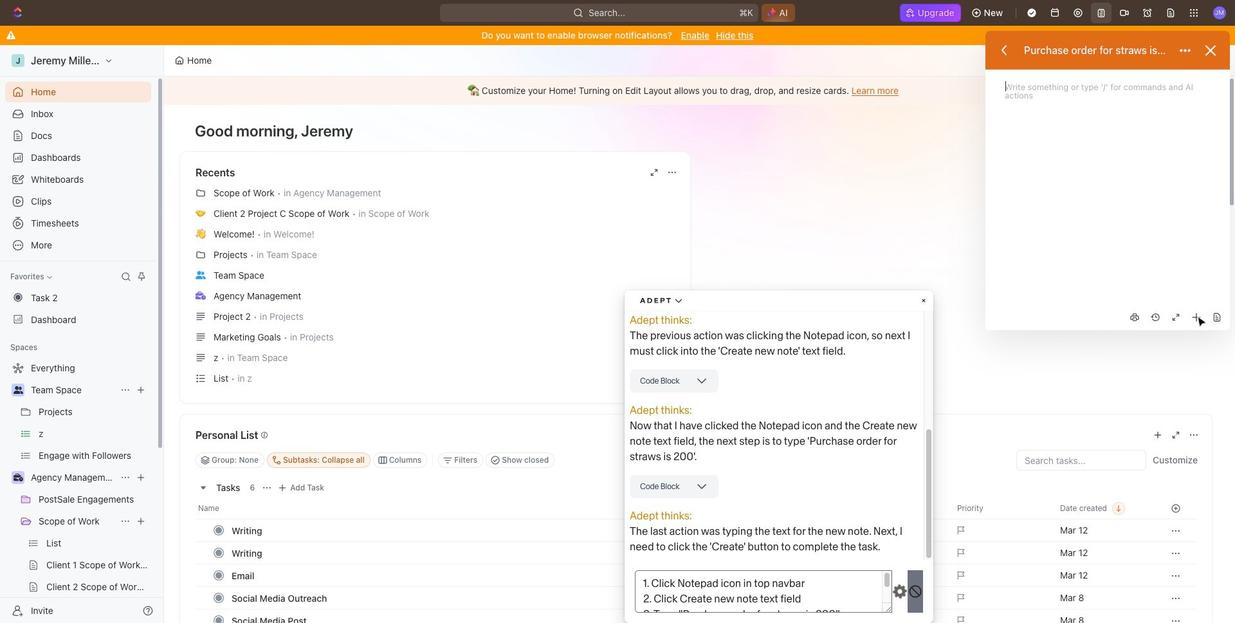 Task type: locate. For each thing, give the bounding box(es) containing it.
user group image
[[196, 271, 206, 279], [13, 386, 23, 394]]

sidebar navigation
[[0, 45, 167, 623]]

business time image
[[13, 474, 23, 481]]

business time image
[[196, 291, 206, 300]]

0 vertical spatial user group image
[[196, 271, 206, 279]]

user group image inside 'tree'
[[13, 386, 23, 394]]

tree
[[5, 358, 151, 623]]

1 vertical spatial user group image
[[13, 386, 23, 394]]

0 horizontal spatial user group image
[[13, 386, 23, 394]]



Task type: describe. For each thing, give the bounding box(es) containing it.
jeremy miller's workspace, , element
[[12, 54, 24, 67]]

Search tasks... text field
[[1018, 451, 1146, 470]]

tree inside sidebar navigation
[[5, 358, 151, 623]]

1 horizontal spatial user group image
[[196, 271, 206, 279]]



Task type: vqa. For each thing, say whether or not it's contained in the screenshot.
user group image
yes



